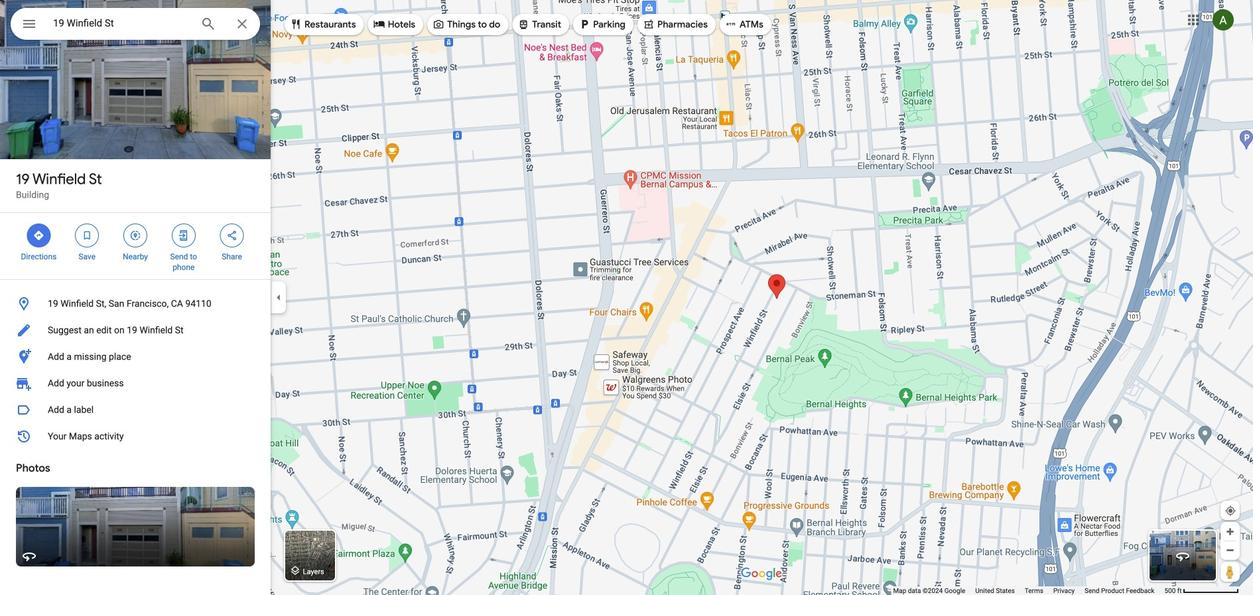 Task type: describe. For each thing, give the bounding box(es) containing it.
google account: augustus odena  
(augustus@adept.ai) image
[[1213, 9, 1235, 31]]

zoom out image
[[1226, 546, 1236, 556]]

19 Winfield St field
[[11, 8, 260, 44]]

actions for 19 winfield st region
[[0, 213, 271, 279]]

google maps element
[[0, 0, 1254, 595]]



Task type: vqa. For each thing, say whether or not it's contained in the screenshot.
Sunday, April 14, 2024 element
no



Task type: locate. For each thing, give the bounding box(es) containing it.
show street view coverage image
[[1221, 562, 1241, 582]]

zoom in image
[[1226, 527, 1236, 537]]

None search field
[[11, 8, 260, 44]]

None field
[[53, 15, 190, 31]]

none search field inside google maps element
[[11, 8, 260, 44]]

street view image
[[1176, 548, 1192, 564]]

collapse side panel image
[[272, 290, 286, 305]]

none field inside 19 winfield st field
[[53, 15, 190, 31]]

show your location image
[[1225, 505, 1237, 517]]

main content
[[0, 0, 271, 595]]



